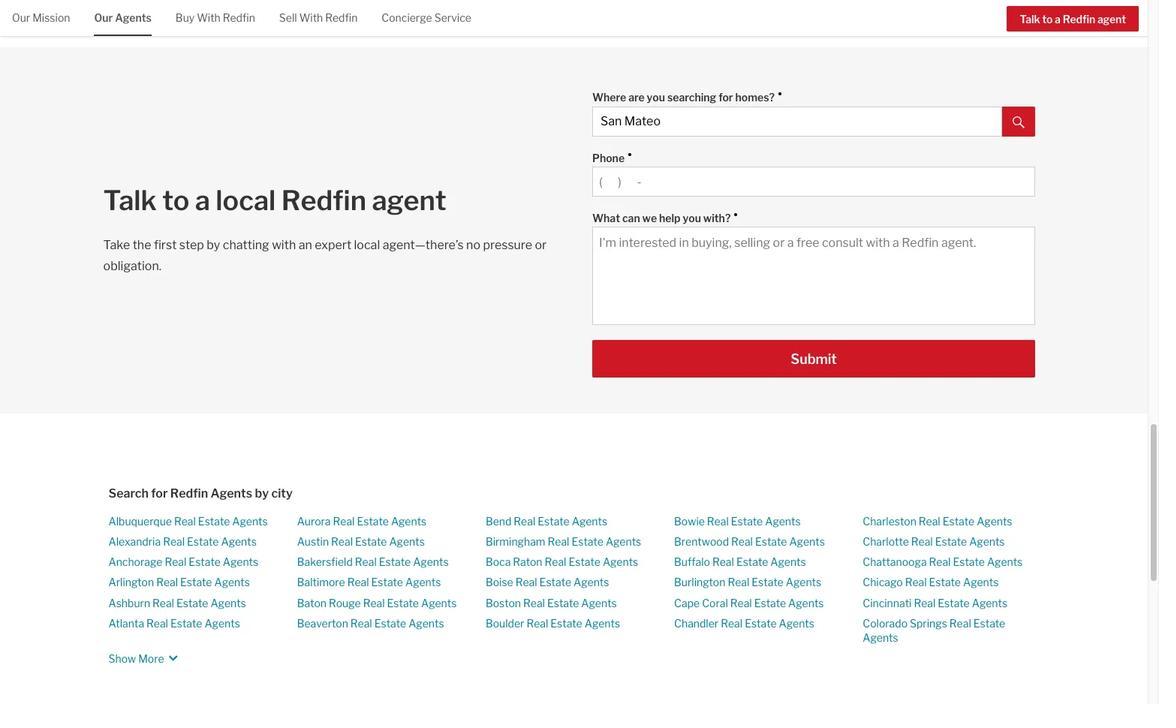 Task type: describe. For each thing, give the bounding box(es) containing it.
birmingham
[[486, 535, 546, 548]]

agents for austin real estate agents
[[389, 535, 425, 548]]

boise real estate agents
[[486, 576, 609, 589]]

baton rouge real estate agents link
[[297, 597, 457, 609]]

buffalo
[[674, 556, 710, 569]]

real for bowie real estate agents
[[707, 515, 729, 528]]

beaverton real estate agents
[[297, 617, 444, 630]]

birmingham real estate agents
[[486, 535, 642, 548]]

real for charlotte real estate agents
[[912, 535, 933, 548]]

chandler
[[674, 617, 719, 630]]

buffalo real estate agents
[[674, 556, 806, 569]]

estate for boulder real estate agents
[[551, 617, 583, 630]]

boca raton real estate agents
[[486, 556, 639, 569]]

arlington real estate agents
[[109, 576, 250, 589]]

are
[[629, 91, 645, 103]]

with?
[[704, 211, 731, 224]]

estate for ashburn real estate agents
[[176, 597, 208, 609]]

what
[[593, 211, 620, 224]]

for inside the search field element
[[719, 91, 733, 103]]

bend real estate agents link
[[486, 515, 608, 528]]

estate for buffalo real estate agents
[[737, 556, 768, 569]]

albuquerque real estate agents
[[109, 515, 268, 528]]

chicago real estate agents
[[863, 576, 999, 589]]

alexandria real estate agents link
[[109, 535, 257, 548]]

boulder real estate agents link
[[486, 617, 620, 630]]

first
[[154, 238, 177, 252]]

service
[[435, 11, 472, 24]]

raton
[[513, 556, 543, 569]]

agents for charleston real estate agents
[[977, 515, 1013, 528]]

City, Address, ZIP search field
[[593, 106, 1003, 136]]

birmingham real estate agents link
[[486, 535, 642, 548]]

estate for cincinnati real estate agents
[[938, 597, 970, 609]]

estate for beaverton real estate agents
[[375, 617, 406, 630]]

beaverton
[[297, 617, 348, 630]]

our for our agents
[[94, 11, 113, 24]]

ashburn real estate agents
[[109, 597, 246, 609]]

estate for arlington real estate agents
[[180, 576, 212, 589]]

boston real estate agents link
[[486, 597, 617, 609]]

rouge
[[329, 597, 361, 609]]

expert
[[315, 238, 352, 252]]

redfin for sell with redfin
[[325, 11, 358, 24]]

real for boston real estate agents
[[523, 597, 545, 609]]

estate down birmingham real estate agents link
[[569, 556, 601, 569]]

homes?
[[736, 91, 775, 103]]

estate for chandler real estate agents
[[745, 617, 777, 630]]

estate inside 'colorado springs real estate agents'
[[974, 617, 1006, 630]]

Enter your phone number field telephone field
[[599, 175, 1029, 189]]

redfin inside button
[[1063, 13, 1096, 25]]

real inside 'colorado springs real estate agents'
[[950, 617, 972, 630]]

agents for chicago real estate agents
[[963, 576, 999, 589]]

estate for charlotte real estate agents
[[935, 535, 967, 548]]

estate for bowie real estate agents
[[731, 515, 763, 528]]

agents for aurora real estate agents
[[391, 515, 427, 528]]

agents for charlotte real estate agents
[[970, 535, 1005, 548]]

sell with redfin
[[279, 11, 358, 24]]

colorado
[[863, 617, 908, 630]]

agents for burlington real estate agents
[[786, 576, 822, 589]]

agents for arlington real estate agents
[[214, 576, 250, 589]]

submit button
[[593, 340, 1036, 377]]

baltimore real estate agents link
[[297, 576, 441, 589]]

real for beaverton real estate agents
[[351, 617, 372, 630]]

show more
[[109, 653, 164, 666]]

real up chandler real estate agents link
[[731, 597, 752, 609]]

an
[[299, 238, 312, 252]]

charlotte real estate agents
[[863, 535, 1005, 548]]

or
[[535, 238, 547, 252]]

cincinnati real estate agents
[[863, 597, 1008, 609]]

agents for beaverton real estate agents
[[409, 617, 444, 630]]

real for anchorage real estate agents
[[165, 556, 187, 569]]

estate for chattanooga real estate agents
[[953, 556, 985, 569]]

0 vertical spatial local
[[216, 184, 276, 217]]

charleston
[[863, 515, 917, 528]]

bowie real estate agents
[[674, 515, 801, 528]]

cincinnati
[[863, 597, 912, 609]]

with for buy
[[197, 11, 221, 24]]

anchorage real estate agents
[[109, 556, 258, 569]]

agents left buy
[[115, 11, 152, 24]]

agents for baltimore real estate agents
[[406, 576, 441, 589]]

show
[[109, 653, 136, 666]]

redfin for search for redfin agents by city
[[170, 486, 208, 501]]

real for arlington real estate agents
[[156, 576, 178, 589]]

real for aurora real estate agents
[[333, 515, 355, 528]]

anchorage
[[109, 556, 163, 569]]

cincinnati real estate agents link
[[863, 597, 1008, 609]]

estate for chicago real estate agents
[[929, 576, 961, 589]]

real for burlington real estate agents
[[728, 576, 750, 589]]

by for agents
[[255, 486, 269, 501]]

real for buffalo real estate agents
[[713, 556, 734, 569]]

a for local
[[195, 184, 210, 217]]

1 horizontal spatial you
[[683, 211, 701, 224]]

buffalo real estate agents link
[[674, 556, 806, 569]]

talk to a local redfin agent
[[103, 184, 447, 217]]

our agents link
[[94, 0, 152, 34]]

agents for cincinnati real estate agents
[[972, 597, 1008, 609]]

real down birmingham real estate agents
[[545, 556, 567, 569]]

where
[[593, 91, 626, 103]]

our for our mission
[[12, 11, 30, 24]]

where are you searching for homes?
[[593, 91, 775, 103]]

chicago
[[863, 576, 903, 589]]

aurora real estate agents link
[[297, 515, 427, 528]]

brentwood real estate agents
[[674, 535, 825, 548]]

chandler real estate agents link
[[674, 617, 815, 630]]

what can we help you with?
[[593, 211, 731, 224]]

burlington real estate agents
[[674, 576, 822, 589]]

real for chattanooga real estate agents
[[929, 556, 951, 569]]

agents for boise real estate agents
[[574, 576, 609, 589]]

boise real estate agents link
[[486, 576, 609, 589]]

obligation.
[[103, 259, 162, 273]]

bakersfield
[[297, 556, 353, 569]]

submit
[[791, 351, 837, 367]]

chattanooga
[[863, 556, 927, 569]]

pressure
[[483, 238, 533, 252]]

baton
[[297, 597, 327, 609]]

real for chicago real estate agents
[[905, 576, 927, 589]]

talk to a redfin agent
[[1020, 13, 1126, 25]]

enter your message field. required field. element
[[593, 204, 1028, 226]]

cape coral real estate agents link
[[674, 597, 824, 609]]

step
[[179, 238, 204, 252]]

agents for bowie real estate agents
[[765, 515, 801, 528]]

show more link
[[109, 645, 182, 668]]

estate for baltimore real estate agents
[[371, 576, 403, 589]]

estate for burlington real estate agents
[[752, 576, 784, 589]]

city
[[271, 486, 293, 501]]

the
[[133, 238, 151, 252]]

brentwood
[[674, 535, 729, 548]]

search
[[109, 486, 149, 501]]

help
[[659, 211, 681, 224]]

estate for birmingham real estate agents
[[572, 535, 604, 548]]

agents for bend real estate agents
[[572, 515, 608, 528]]

local inside 'take the first step by chatting with an expert local agent—there's no pressure or obligation.'
[[354, 238, 380, 252]]

agents inside 'colorado springs real estate agents'
[[863, 632, 899, 644]]

0 horizontal spatial agent
[[372, 184, 447, 217]]

to for redfin
[[1043, 13, 1053, 25]]

boulder real estate agents
[[486, 617, 620, 630]]

agents for chattanooga real estate agents
[[987, 556, 1023, 569]]



Task type: locate. For each thing, give the bounding box(es) containing it.
search field element
[[593, 83, 1036, 136]]

by right step
[[207, 238, 220, 252]]

buy with redfin
[[176, 11, 255, 24]]

real down buffalo real estate agents
[[728, 576, 750, 589]]

estate up bakersfield real estate agents at bottom
[[355, 535, 387, 548]]

real up cincinnati real estate agents
[[905, 576, 927, 589]]

estate down anchorage real estate agents link
[[180, 576, 212, 589]]

to for local
[[162, 184, 189, 217]]

local
[[216, 184, 276, 217], [354, 238, 380, 252]]

estate for boston real estate agents
[[547, 597, 579, 609]]

real down raton
[[516, 576, 537, 589]]

estate down brentwood real estate agents link
[[737, 556, 768, 569]]

to inside button
[[1043, 13, 1053, 25]]

for right search
[[151, 486, 168, 501]]

real up bakersfield
[[331, 535, 353, 548]]

1 horizontal spatial with
[[299, 11, 323, 24]]

a inside button
[[1055, 13, 1061, 25]]

real up charlotte real estate agents
[[919, 515, 941, 528]]

austin
[[297, 535, 329, 548]]

estate up the boca raton real estate agents link
[[572, 535, 604, 548]]

real for austin real estate agents
[[331, 535, 353, 548]]

baton rouge real estate agents
[[297, 597, 457, 609]]

search for redfin agents by city
[[109, 486, 293, 501]]

enter your phone number field. required field. element
[[593, 144, 1028, 166]]

boulder
[[486, 617, 524, 630]]

real for brentwood real estate agents
[[731, 535, 753, 548]]

real down charleston real estate agents
[[912, 535, 933, 548]]

alexandria
[[109, 535, 161, 548]]

talk for talk to a local redfin agent
[[103, 184, 157, 217]]

local right expert
[[354, 238, 380, 252]]

cape coral real estate agents
[[674, 597, 824, 609]]

agents down arlington real estate agents
[[211, 597, 246, 609]]

0 horizontal spatial by
[[207, 238, 220, 252]]

estate
[[198, 515, 230, 528], [357, 515, 389, 528], [538, 515, 570, 528], [731, 515, 763, 528], [943, 515, 975, 528], [187, 535, 219, 548], [355, 535, 387, 548], [572, 535, 604, 548], [755, 535, 787, 548], [935, 535, 967, 548], [189, 556, 221, 569], [379, 556, 411, 569], [569, 556, 601, 569], [737, 556, 768, 569], [953, 556, 985, 569], [180, 576, 212, 589], [371, 576, 403, 589], [540, 576, 572, 589], [752, 576, 784, 589], [929, 576, 961, 589], [176, 597, 208, 609], [387, 597, 419, 609], [547, 597, 579, 609], [754, 597, 786, 609], [938, 597, 970, 609], [170, 617, 202, 630], [375, 617, 406, 630], [551, 617, 583, 630], [745, 617, 777, 630], [974, 617, 1006, 630]]

real up arlington real estate agents
[[165, 556, 187, 569]]

real down ashburn real estate agents
[[146, 617, 168, 630]]

2 with from the left
[[299, 11, 323, 24]]

chattanooga real estate agents
[[863, 556, 1023, 569]]

agents up birmingham real estate agents
[[572, 515, 608, 528]]

with for sell
[[299, 11, 323, 24]]

0 horizontal spatial talk
[[103, 184, 157, 217]]

real up ashburn real estate agents link
[[156, 576, 178, 589]]

estate up baltimore real estate agents
[[379, 556, 411, 569]]

agents for boulder real estate agents
[[585, 617, 620, 630]]

agents up austin real estate agents link at the bottom left of the page
[[391, 515, 427, 528]]

0 vertical spatial talk
[[1020, 13, 1041, 25]]

1 with from the left
[[197, 11, 221, 24]]

agents down ashburn real estate agents link
[[205, 617, 240, 630]]

agents up chattanooga real estate agents
[[970, 535, 1005, 548]]

brentwood real estate agents link
[[674, 535, 825, 548]]

to
[[1043, 13, 1053, 25], [162, 184, 189, 217]]

baltimore real estate agents
[[297, 576, 441, 589]]

real for cincinnati real estate agents
[[914, 597, 936, 609]]

austin real estate agents
[[297, 535, 425, 548]]

agents up colorado springs real estate agents link
[[972, 597, 1008, 609]]

estate for bend real estate agents
[[538, 515, 570, 528]]

colorado springs real estate agents
[[863, 617, 1006, 644]]

estate for albuquerque real estate agents
[[198, 515, 230, 528]]

real for birmingham real estate agents
[[548, 535, 570, 548]]

real down brentwood at the right of the page
[[713, 556, 734, 569]]

1 horizontal spatial to
[[1043, 13, 1053, 25]]

1 vertical spatial you
[[683, 211, 701, 224]]

agents up baton rouge real estate agents
[[406, 576, 441, 589]]

take the first step by chatting with an expert local agent—there's no pressure or obligation.
[[103, 238, 547, 273]]

estate for charleston real estate agents
[[943, 515, 975, 528]]

real for charleston real estate agents
[[919, 515, 941, 528]]

springs
[[910, 617, 948, 630]]

agents up cape coral real estate agents
[[786, 576, 822, 589]]

talk for talk to a redfin agent
[[1020, 13, 1041, 25]]

with right 'sell'
[[299, 11, 323, 24]]

agents for birmingham real estate agents
[[606, 535, 642, 548]]

agents for alexandria real estate agents
[[221, 535, 257, 548]]

0 vertical spatial you
[[647, 91, 665, 103]]

agents for albuquerque real estate agents
[[232, 515, 268, 528]]

estate down search for redfin agents by city
[[198, 515, 230, 528]]

real up springs
[[914, 597, 936, 609]]

estate for alexandria real estate agents
[[187, 535, 219, 548]]

estate down burlington real estate agents
[[754, 597, 786, 609]]

real down boise real estate agents link
[[523, 597, 545, 609]]

aurora real estate agents
[[297, 515, 427, 528]]

real down baton rouge real estate agents link
[[351, 617, 372, 630]]

real for ashburn real estate agents
[[152, 597, 174, 609]]

albuquerque
[[109, 515, 172, 528]]

take
[[103, 238, 130, 252]]

estate up cape coral real estate agents
[[752, 576, 784, 589]]

agents left boston at the bottom of the page
[[421, 597, 457, 609]]

atlanta
[[109, 617, 144, 630]]

mission
[[32, 11, 70, 24]]

you right help
[[683, 211, 701, 224]]

bowie
[[674, 515, 705, 528]]

estate down chattanooga real estate agents
[[929, 576, 961, 589]]

0 horizontal spatial you
[[647, 91, 665, 103]]

real down charlotte real estate agents
[[929, 556, 951, 569]]

estate for anchorage real estate agents
[[189, 556, 221, 569]]

1 vertical spatial to
[[162, 184, 189, 217]]

0 vertical spatial to
[[1043, 13, 1053, 25]]

agents down alexandria real estate agents
[[223, 556, 258, 569]]

real up birmingham
[[514, 515, 536, 528]]

estate down cape coral real estate agents
[[745, 617, 777, 630]]

real for albuquerque real estate agents
[[174, 515, 196, 528]]

estate for boise real estate agents
[[540, 576, 572, 589]]

bend
[[486, 515, 512, 528]]

real right springs
[[950, 617, 972, 630]]

estate for atlanta real estate agents
[[170, 617, 202, 630]]

estate for aurora real estate agents
[[357, 515, 389, 528]]

real up baltimore real estate agents
[[355, 556, 377, 569]]

0 horizontal spatial to
[[162, 184, 189, 217]]

agents for search for redfin agents by city
[[211, 486, 252, 501]]

bowie real estate agents link
[[674, 515, 801, 528]]

cape
[[674, 597, 700, 609]]

1 horizontal spatial agent
[[1098, 13, 1126, 25]]

local up chatting
[[216, 184, 276, 217]]

austin real estate agents link
[[297, 535, 425, 548]]

estate up boulder real estate agents link
[[547, 597, 579, 609]]

concierge service
[[382, 11, 472, 24]]

agents up bakersfield real estate agents 'link'
[[389, 535, 425, 548]]

estate up beaverton real estate agents link
[[387, 597, 419, 609]]

agents up charlotte real estate agents
[[977, 515, 1013, 528]]

agents for brentwood real estate agents
[[790, 535, 825, 548]]

with
[[197, 11, 221, 24], [299, 11, 323, 24]]

agents down boston real estate agents
[[585, 617, 620, 630]]

real
[[174, 515, 196, 528], [333, 515, 355, 528], [514, 515, 536, 528], [707, 515, 729, 528], [919, 515, 941, 528], [163, 535, 185, 548], [331, 535, 353, 548], [548, 535, 570, 548], [731, 535, 753, 548], [912, 535, 933, 548], [165, 556, 187, 569], [355, 556, 377, 569], [545, 556, 567, 569], [713, 556, 734, 569], [929, 556, 951, 569], [156, 576, 178, 589], [347, 576, 369, 589], [516, 576, 537, 589], [728, 576, 750, 589], [905, 576, 927, 589], [152, 597, 174, 609], [363, 597, 385, 609], [523, 597, 545, 609], [731, 597, 752, 609], [914, 597, 936, 609], [146, 617, 168, 630], [351, 617, 372, 630], [527, 617, 548, 630], [721, 617, 743, 630], [950, 617, 972, 630]]

estate up baton rouge real estate agents link
[[371, 576, 403, 589]]

more
[[138, 653, 164, 666]]

real for boulder real estate agents
[[527, 617, 548, 630]]

real for baltimore real estate agents
[[347, 576, 369, 589]]

1 horizontal spatial for
[[719, 91, 733, 103]]

with right buy
[[197, 11, 221, 24]]

2 our from the left
[[94, 11, 113, 24]]

estate for bakersfield real estate agents
[[379, 556, 411, 569]]

agents left city
[[211, 486, 252, 501]]

estate down 'cincinnati real estate agents' "link"
[[974, 617, 1006, 630]]

real up buffalo real estate agents
[[731, 535, 753, 548]]

0 vertical spatial agent
[[1098, 13, 1126, 25]]

searching
[[668, 91, 717, 103]]

estate up buffalo real estate agents
[[755, 535, 787, 548]]

concierge
[[382, 11, 432, 24]]

0 horizontal spatial local
[[216, 184, 276, 217]]

estate down albuquerque real estate agents
[[187, 535, 219, 548]]

redfin for buy with redfin
[[223, 11, 255, 24]]

estate down arlington real estate agents
[[176, 597, 208, 609]]

estate up austin real estate agents link at the bottom left of the page
[[357, 515, 389, 528]]

estate down alexandria real estate agents
[[189, 556, 221, 569]]

a for redfin
[[1055, 13, 1061, 25]]

1 our from the left
[[12, 11, 30, 24]]

1 vertical spatial for
[[151, 486, 168, 501]]

0 horizontal spatial our
[[12, 11, 30, 24]]

estate up boston real estate agents
[[540, 576, 572, 589]]

talk inside button
[[1020, 13, 1041, 25]]

agents down search for redfin agents by city
[[232, 515, 268, 528]]

agent—there's
[[383, 238, 464, 252]]

sell
[[279, 11, 297, 24]]

0 vertical spatial for
[[719, 91, 733, 103]]

0 horizontal spatial for
[[151, 486, 168, 501]]

real up brentwood at the right of the page
[[707, 515, 729, 528]]

ashburn
[[109, 597, 150, 609]]

charlotte
[[863, 535, 909, 548]]

agents up boulder real estate agents at bottom
[[582, 597, 617, 609]]

our left the mission
[[12, 11, 30, 24]]

estate for brentwood real estate agents
[[755, 535, 787, 548]]

buy
[[176, 11, 195, 24]]

concierge service link
[[382, 0, 472, 34]]

our inside the our mission link
[[12, 11, 30, 24]]

for
[[719, 91, 733, 103], [151, 486, 168, 501]]

chandler real estate agents
[[674, 617, 815, 630]]

0 vertical spatial by
[[207, 238, 220, 252]]

our mission link
[[12, 0, 70, 34]]

1 horizontal spatial our
[[94, 11, 113, 24]]

estate up birmingham real estate agents
[[538, 515, 570, 528]]

by
[[207, 238, 220, 252], [255, 486, 269, 501]]

boca
[[486, 556, 511, 569]]

1 vertical spatial local
[[354, 238, 380, 252]]

talk to a redfin agent button
[[1007, 6, 1139, 31]]

charleston real estate agents
[[863, 515, 1013, 528]]

real up alexandria real estate agents
[[174, 515, 196, 528]]

estate up chattanooga real estate agents link
[[935, 535, 967, 548]]

1 horizontal spatial a
[[1055, 13, 1061, 25]]

we
[[643, 211, 657, 224]]

our inside "our agents" link
[[94, 11, 113, 24]]

you right are
[[647, 91, 665, 103]]

agents for atlanta real estate agents
[[205, 617, 240, 630]]

real for bakersfield real estate agents
[[355, 556, 377, 569]]

1 vertical spatial talk
[[103, 184, 157, 217]]

agents down the anchorage real estate agents
[[214, 576, 250, 589]]

1 horizontal spatial by
[[255, 486, 269, 501]]

agents down chattanooga real estate agents
[[963, 576, 999, 589]]

chicago real estate agents link
[[863, 576, 999, 589]]

estate down charlotte real estate agents
[[953, 556, 985, 569]]

estate down boston real estate agents link
[[551, 617, 583, 630]]

agents down charlotte real estate agents link
[[987, 556, 1023, 569]]

agents down boca raton real estate agents
[[574, 576, 609, 589]]

by for step
[[207, 238, 220, 252]]

agents down cape coral real estate agents
[[779, 617, 815, 630]]

agents down colorado
[[863, 632, 899, 644]]

arlington
[[109, 576, 154, 589]]

real up austin real estate agents link at the bottom left of the page
[[333, 515, 355, 528]]

estate down baton rouge real estate agents
[[375, 617, 406, 630]]

agents down albuquerque real estate agents link
[[221, 535, 257, 548]]

agent
[[1098, 13, 1126, 25], [372, 184, 447, 217]]

no
[[466, 238, 481, 252]]

agents for anchorage real estate agents
[[223, 556, 258, 569]]

with
[[272, 238, 296, 252]]

colorado springs real estate agents link
[[863, 617, 1006, 644]]

coral
[[702, 597, 728, 609]]

sell with redfin link
[[279, 0, 358, 34]]

aurora
[[297, 515, 331, 528]]

boise
[[486, 576, 513, 589]]

real for chandler real estate agents
[[721, 617, 743, 630]]

chattanooga real estate agents link
[[863, 556, 1023, 569]]

1 vertical spatial agent
[[372, 184, 447, 217]]

agents for boston real estate agents
[[582, 597, 617, 609]]

agents down birmingham real estate agents link
[[603, 556, 639, 569]]

chatting
[[223, 238, 269, 252]]

submit search image
[[1013, 116, 1025, 128]]

estate up charlotte real estate agents
[[943, 515, 975, 528]]

0 horizontal spatial a
[[195, 184, 210, 217]]

agents down baton rouge real estate agents
[[409, 617, 444, 630]]

1 horizontal spatial talk
[[1020, 13, 1041, 25]]

real down boston real estate agents link
[[527, 617, 548, 630]]

real up rouge
[[347, 576, 369, 589]]

real up beaverton real estate agents link
[[363, 597, 385, 609]]

agents up the boca raton real estate agents link
[[606, 535, 642, 548]]

boca raton real estate agents link
[[486, 556, 639, 569]]

Enter your message field text field
[[599, 235, 1029, 317]]

for left homes?
[[719, 91, 733, 103]]

agents up brentwood real estate agents
[[765, 515, 801, 528]]

0 vertical spatial a
[[1055, 13, 1061, 25]]

our
[[12, 11, 30, 24], [94, 11, 113, 24]]

agents for bakersfield real estate agents
[[413, 556, 449, 569]]

real for alexandria real estate agents
[[163, 535, 185, 548]]

1 horizontal spatial local
[[354, 238, 380, 252]]

by inside 'take the first step by chatting with an expert local agent—there's no pressure or obligation.'
[[207, 238, 220, 252]]

real for bend real estate agents
[[514, 515, 536, 528]]

1 vertical spatial a
[[195, 184, 210, 217]]

agents for chandler real estate agents
[[779, 617, 815, 630]]

real up atlanta real estate agents on the bottom of page
[[152, 597, 174, 609]]

our right the mission
[[94, 11, 113, 24]]

agent inside button
[[1098, 13, 1126, 25]]

agents for buffalo real estate agents
[[771, 556, 806, 569]]

estate up brentwood real estate agents link
[[731, 515, 763, 528]]

you inside the search field element
[[647, 91, 665, 103]]

agents down burlington real estate agents
[[789, 597, 824, 609]]

1 vertical spatial by
[[255, 486, 269, 501]]

agents up baltimore real estate agents
[[413, 556, 449, 569]]

0 horizontal spatial with
[[197, 11, 221, 24]]

real up anchorage real estate agents link
[[163, 535, 185, 548]]

real down the "coral"
[[721, 617, 743, 630]]

bend real estate agents
[[486, 515, 608, 528]]

real up boca raton real estate agents
[[548, 535, 570, 548]]

burlington real estate agents link
[[674, 576, 822, 589]]

agents for ashburn real estate agents
[[211, 597, 246, 609]]

agents down brentwood real estate agents
[[771, 556, 806, 569]]

real for boise real estate agents
[[516, 576, 537, 589]]

boston
[[486, 597, 521, 609]]

real for atlanta real estate agents
[[146, 617, 168, 630]]

estate for austin real estate agents
[[355, 535, 387, 548]]



Task type: vqa. For each thing, say whether or not it's contained in the screenshot.
the an
yes



